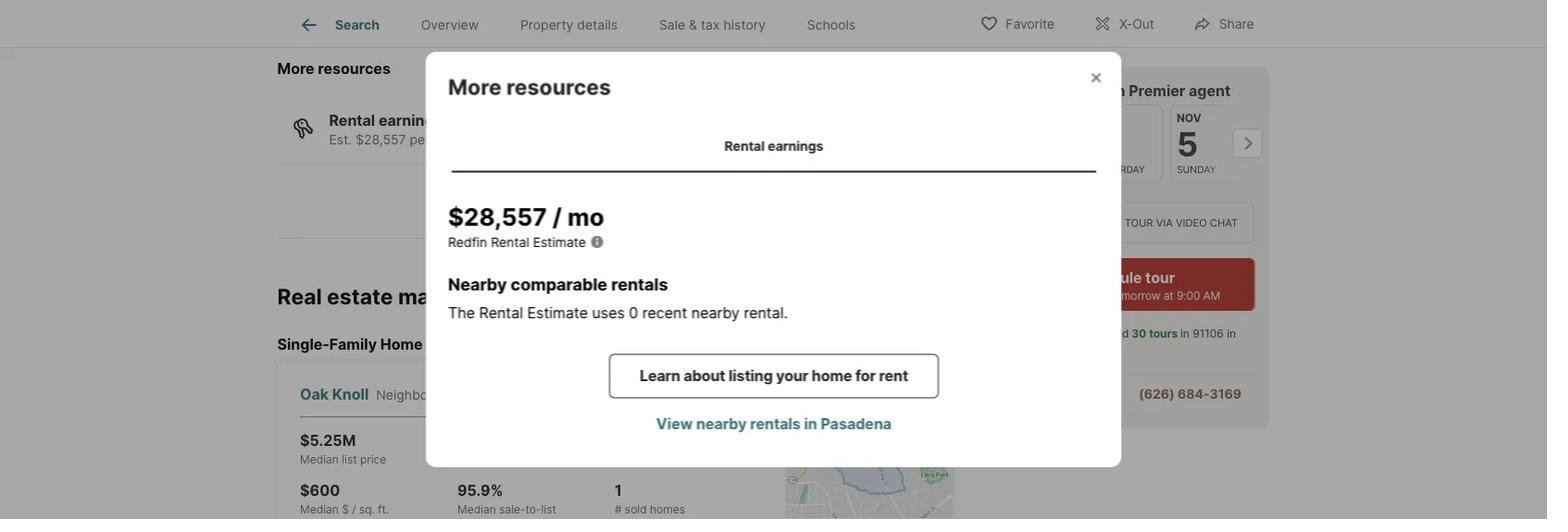 Task type: locate. For each thing, give the bounding box(es) containing it.
redfin
[[1079, 81, 1126, 100], [448, 234, 487, 250], [1038, 328, 1071, 341]]

median down $5.25m
[[300, 453, 338, 467]]

1 horizontal spatial more resources
[[448, 74, 611, 100]]

days)
[[527, 336, 568, 354]]

rentals
[[616, 132, 658, 148], [611, 274, 668, 295], [750, 415, 800, 433]]

list
[[341, 453, 357, 467], [541, 503, 556, 517]]

1 horizontal spatial $28,557
[[448, 203, 547, 232]]

to-
[[525, 503, 541, 517]]

30 right (last
[[504, 336, 524, 354]]

oak
[[618, 284, 659, 310], [300, 385, 328, 403]]

1 horizontal spatial more
[[448, 74, 501, 100]]

0 vertical spatial redfin
[[1079, 81, 1126, 100]]

$5.25m median list price
[[300, 432, 386, 467]]

None button
[[1088, 105, 1163, 183], [1170, 105, 1244, 183], [1088, 105, 1163, 183], [1170, 105, 1244, 183]]

oak right 2 on the bottom of the page
[[618, 284, 659, 310]]

pasadena
[[820, 415, 891, 433]]

0 vertical spatial estimate
[[533, 234, 586, 250]]

premier
[[1129, 81, 1186, 100]]

2 vertical spatial redfin
[[1038, 328, 1071, 341]]

0 vertical spatial earnings
[[379, 112, 442, 130]]

0 vertical spatial list
[[341, 453, 357, 467]]

median inside $600 median $ / sq. ft.
[[300, 503, 338, 517]]

tab list containing search
[[277, 0, 891, 47]]

0 horizontal spatial in
[[804, 415, 817, 433]]

2
[[600, 284, 613, 310]]

earnings inside the rental earnings tab
[[767, 138, 823, 154]]

$28,557
[[356, 132, 406, 148], [448, 203, 547, 232]]

0 horizontal spatial more
[[277, 60, 315, 78]]

am
[[1203, 289, 1221, 303]]

0 vertical spatial tour
[[995, 81, 1028, 100]]

$28,557 left per
[[356, 132, 406, 148]]

/ right $
[[352, 503, 356, 517]]

schedule
[[1075, 269, 1142, 287]]

/
[[552, 203, 562, 232], [352, 503, 356, 517]]

1 horizontal spatial for
[[855, 367, 876, 385]]

friday
[[1014, 163, 1047, 175]]

more resources down search link
[[277, 60, 391, 78]]

sale & tax history
[[659, 17, 766, 33]]

rentals for nearby comparable rentals
[[611, 274, 668, 295]]

0 vertical spatial knoll
[[664, 284, 717, 310]]

more
[[277, 60, 315, 78], [448, 74, 501, 100]]

earnings
[[379, 112, 442, 130], [767, 138, 823, 154]]

rentals inside "rental earnings est. $28,557 per month, based on comparable rentals"
[[616, 132, 658, 148]]

median down 95.9%
[[457, 503, 496, 517]]

next image
[[1233, 129, 1263, 159], [944, 435, 974, 465]]

tour left 'with'
[[995, 81, 1028, 100]]

0 horizontal spatial for
[[565, 284, 595, 310]]

1 vertical spatial redfin
[[448, 234, 487, 250]]

tour inside list box
[[1125, 217, 1153, 229]]

in inside the more resources dialog
[[804, 415, 817, 433]]

learn about listing your home for rent
[[639, 367, 908, 385]]

sale-
[[499, 503, 525, 517]]

tour for tour via video chat
[[1125, 217, 1153, 229]]

schools tab
[[787, 3, 877, 47]]

tour for tour with a redfin premier agent
[[995, 81, 1028, 100]]

30 right led
[[1132, 328, 1147, 341]]

resources inside dialog
[[506, 74, 611, 100]]

/ inside $600 median $ / sq. ft.
[[352, 503, 356, 517]]

30 inside in the last 30 days
[[1080, 344, 1094, 358]]

redfin up the on the bottom of page
[[1038, 328, 1071, 341]]

2 horizontal spatial 30
[[1132, 328, 1147, 341]]

30 down 'agents'
[[1080, 344, 1094, 358]]

comparable inside the more resources dialog
[[510, 274, 607, 295]]

earnings for rental earnings est. $28,557 per month, based on comparable rentals
[[379, 112, 442, 130]]

sale
[[659, 17, 685, 33]]

median for $5.25m
[[300, 453, 338, 467]]

knoll down family
[[332, 385, 368, 403]]

1 horizontal spatial redfin
[[1038, 328, 1071, 341]]

1 vertical spatial tour
[[1125, 217, 1153, 229]]

redfin for redfin rental estimate
[[448, 234, 487, 250]]

earnings for rental earnings
[[767, 138, 823, 154]]

0 vertical spatial $28,557
[[356, 132, 406, 148]]

91106
[[1193, 328, 1224, 341]]

redfin for redfin agents led 30 tours in 91106
[[1038, 328, 1071, 341]]

option
[[995, 202, 1113, 244]]

history
[[724, 17, 766, 33]]

4
[[1095, 124, 1117, 164]]

resources up "on"
[[506, 74, 611, 100]]

1 horizontal spatial /
[[552, 203, 562, 232]]

1 vertical spatial $28,557
[[448, 203, 547, 232]]

for left rent on the bottom right of page
[[855, 367, 876, 385]]

median down $600
[[300, 503, 338, 517]]

0 horizontal spatial list
[[341, 453, 357, 467]]

knoll
[[664, 284, 717, 310], [332, 385, 368, 403]]

rent
[[879, 367, 908, 385]]

more resources dialog
[[426, 52, 1122, 502]]

1 vertical spatial /
[[352, 503, 356, 517]]

earnings inside "rental earnings est. $28,557 per month, based on comparable rentals"
[[379, 112, 442, 130]]

1 horizontal spatial 30
[[1080, 344, 1094, 358]]

a
[[1067, 81, 1075, 100]]

1 horizontal spatial knoll
[[664, 284, 717, 310]]

1 # sold homes
[[614, 482, 685, 517]]

5
[[1176, 124, 1198, 164]]

1 vertical spatial comparable
[[510, 274, 607, 295]]

property details tab
[[500, 3, 638, 47]]

0 vertical spatial comparable
[[540, 132, 613, 148]]

favorite
[[1006, 16, 1055, 32]]

$28,557 inside "rental earnings est. $28,557 per month, based on comparable rentals"
[[356, 132, 406, 148]]

1 vertical spatial oak
[[300, 385, 328, 403]]

2 horizontal spatial in
[[1227, 328, 1236, 341]]

more up "rental earnings est. $28,557 per month, based on comparable rentals"
[[448, 74, 501, 100]]

median inside $5.25m median list price
[[300, 453, 338, 467]]

list left price
[[341, 453, 357, 467]]

comparable right "on"
[[540, 132, 613, 148]]

nearby left the "rental."
[[691, 304, 739, 322]]

knoll left ter
[[664, 284, 717, 310]]

for left 2 on the bottom of the page
[[565, 284, 595, 310]]

1 vertical spatial list
[[541, 503, 556, 517]]

0 horizontal spatial redfin
[[448, 234, 487, 250]]

1 vertical spatial next image
[[944, 435, 974, 465]]

redfin up nearby
[[448, 234, 487, 250]]

median inside 95.9% median sale-to-list
[[457, 503, 496, 517]]

chat
[[1210, 217, 1238, 229]]

about
[[683, 367, 725, 385]]

next
[[1030, 289, 1054, 303]]

overview
[[421, 17, 479, 33]]

comparable up uses
[[510, 274, 607, 295]]

resources down search
[[318, 60, 391, 78]]

684-
[[1178, 386, 1210, 402]]

view nearby rentals in pasadena link
[[656, 414, 891, 436]]

details
[[577, 17, 618, 33]]

1 horizontal spatial oak
[[618, 284, 659, 310]]

1 vertical spatial rentals
[[611, 274, 668, 295]]

0 horizontal spatial earnings
[[379, 112, 442, 130]]

1 horizontal spatial list
[[541, 503, 556, 517]]

1 vertical spatial earnings
[[767, 138, 823, 154]]

in right tours
[[1181, 328, 1190, 341]]

learn about listing your home for rent link
[[609, 354, 939, 399]]

learn
[[639, 367, 680, 385]]

Friday button
[[1006, 104, 1081, 184]]

nov
[[1176, 112, 1201, 125]]

0 vertical spatial rentals
[[616, 132, 658, 148]]

in the last 30 days
[[1038, 328, 1236, 358]]

in right 91106
[[1227, 328, 1236, 341]]

rental.
[[744, 304, 787, 322]]

out
[[1133, 16, 1155, 32]]

rental inside "rental earnings est. $28,557 per month, based on comparable rentals"
[[329, 112, 375, 130]]

ter
[[722, 284, 756, 310]]

1 horizontal spatial in
[[1181, 328, 1190, 341]]

(626) 684-3169
[[1139, 386, 1242, 402]]

view
[[656, 415, 692, 433]]

1 horizontal spatial earnings
[[767, 138, 823, 154]]

0 vertical spatial /
[[552, 203, 562, 232]]

redfin right a
[[1079, 81, 1126, 100]]

estimate down the mo
[[533, 234, 586, 250]]

/ left the mo
[[552, 203, 562, 232]]

more resources up "on"
[[448, 74, 611, 100]]

1 horizontal spatial resources
[[506, 74, 611, 100]]

oak up $5.25m
[[300, 385, 328, 403]]

recent
[[642, 304, 687, 322]]

tour
[[995, 81, 1028, 100], [1125, 217, 1153, 229]]

1 vertical spatial estimate
[[527, 304, 588, 322]]

1 vertical spatial for
[[855, 367, 876, 385]]

0 horizontal spatial /
[[352, 503, 356, 517]]

1 vertical spatial knoll
[[332, 385, 368, 403]]

in left pasadena
[[804, 415, 817, 433]]

nearby right "view"
[[696, 415, 746, 433]]

list inside $5.25m median list price
[[341, 453, 357, 467]]

resources
[[318, 60, 391, 78], [506, 74, 611, 100]]

list right sale-
[[541, 503, 556, 517]]

the rental estimate uses 0 recent nearby rental.
[[448, 304, 787, 322]]

uses
[[592, 304, 624, 322]]

0 horizontal spatial $28,557
[[356, 132, 406, 148]]

0 horizontal spatial oak
[[300, 385, 328, 403]]

estimate down nearby comparable rentals
[[527, 304, 588, 322]]

median
[[300, 453, 338, 467], [300, 503, 338, 517], [457, 503, 496, 517]]

sale & tax history tab
[[638, 3, 787, 47]]

0 vertical spatial nearby
[[691, 304, 739, 322]]

$28,557 inside the more resources dialog
[[448, 203, 547, 232]]

tour left via
[[1125, 217, 1153, 229]]

the
[[448, 304, 475, 322]]

for
[[565, 284, 595, 310], [855, 367, 876, 385]]

more down search link
[[277, 60, 315, 78]]

$28,557 up redfin rental estimate
[[448, 203, 547, 232]]

single-
[[277, 336, 330, 354]]

estimate for redfin
[[533, 234, 586, 250]]

$600
[[300, 482, 340, 500]]

redfin inside the more resources dialog
[[448, 234, 487, 250]]

nearby comparable rentals
[[448, 274, 668, 295]]

1 horizontal spatial tour
[[1125, 217, 1153, 229]]

tab list
[[277, 0, 891, 47]]

last
[[1058, 344, 1077, 358]]

estate
[[327, 284, 393, 310]]

sold
[[624, 503, 646, 517]]

0 vertical spatial oak
[[618, 284, 659, 310]]

insights
[[476, 284, 560, 310]]

more resources element
[[448, 52, 633, 101]]

2 vertical spatial rentals
[[750, 415, 800, 433]]

#
[[614, 503, 621, 517]]

0 horizontal spatial tour
[[995, 81, 1028, 100]]

more resources
[[277, 60, 391, 78], [448, 74, 611, 100]]

x-out
[[1119, 16, 1155, 32]]

/ inside the more resources dialog
[[552, 203, 562, 232]]

1 horizontal spatial next image
[[1233, 129, 1263, 159]]



Task type: describe. For each thing, give the bounding box(es) containing it.
single-family home sales (last 30 days)
[[277, 336, 568, 354]]

(626) 684-3169 link
[[1139, 386, 1242, 402]]

$
[[341, 503, 349, 517]]

neighborhood
[[376, 387, 464, 403]]

real
[[277, 284, 322, 310]]

favorite button
[[964, 4, 1070, 42]]

tour via video chat
[[1125, 217, 1238, 229]]

redfin rental estimate
[[448, 234, 586, 250]]

agents
[[1074, 328, 1110, 341]]

$600 median $ / sq. ft.
[[300, 482, 389, 517]]

0 horizontal spatial more resources
[[277, 60, 391, 78]]

video
[[1176, 217, 1207, 229]]

0 vertical spatial for
[[565, 284, 595, 310]]

est.
[[329, 132, 352, 148]]

nov 5 sunday
[[1176, 112, 1216, 175]]

view nearby rentals in pasadena
[[656, 415, 891, 433]]

price
[[360, 453, 386, 467]]

overview tab
[[400, 3, 500, 47]]

homes
[[650, 503, 685, 517]]

x-out button
[[1078, 4, 1170, 42]]

rentals for view nearby rentals in pasadena
[[750, 415, 800, 433]]

real estate market insights for 2 oak knoll ter
[[277, 284, 756, 310]]

home
[[380, 336, 423, 354]]

95.9% median sale-to-list
[[457, 482, 556, 517]]

image image
[[785, 361, 951, 519]]

nearby
[[448, 274, 506, 295]]

market
[[398, 284, 471, 310]]

x-
[[1119, 16, 1133, 32]]

for inside the more resources dialog
[[855, 367, 876, 385]]

tomorrow
[[1109, 289, 1161, 303]]

oak knoll neighborhood
[[300, 385, 464, 403]]

month,
[[434, 132, 476, 148]]

list inside 95.9% median sale-to-list
[[541, 503, 556, 517]]

per
[[410, 132, 430, 148]]

0 horizontal spatial next image
[[944, 435, 974, 465]]

family
[[329, 336, 377, 354]]

0 horizontal spatial 30
[[504, 336, 524, 354]]

saturday
[[1095, 163, 1145, 175]]

property
[[520, 17, 574, 33]]

tour via video chat list box
[[995, 202, 1255, 244]]

in inside in the last 30 days
[[1227, 328, 1236, 341]]

share
[[1219, 16, 1254, 32]]

tours
[[1149, 328, 1178, 341]]

(last
[[468, 336, 501, 354]]

4 saturday
[[1095, 124, 1145, 175]]

search link
[[298, 14, 380, 36]]

the
[[1038, 344, 1055, 358]]

(626)
[[1139, 386, 1175, 402]]

30 for agents
[[1132, 328, 1147, 341]]

property details
[[520, 17, 618, 33]]

via
[[1156, 217, 1173, 229]]

estimate for the
[[527, 304, 588, 322]]

3169
[[1210, 386, 1242, 402]]

more resources inside more resources element
[[448, 74, 611, 100]]

median for $600
[[300, 503, 338, 517]]

rental earnings tab
[[451, 123, 1096, 169]]

mo
[[567, 203, 604, 232]]

redfin agents led 30 tours in 91106
[[1038, 328, 1224, 341]]

share button
[[1178, 4, 1270, 42]]

sales
[[426, 336, 464, 354]]

2 horizontal spatial redfin
[[1079, 81, 1126, 100]]

days
[[1097, 344, 1122, 358]]

95.9%
[[457, 482, 503, 500]]

oak knoll link
[[300, 383, 376, 406]]

tour with a redfin premier agent
[[995, 81, 1231, 100]]

rental inside tab
[[724, 138, 764, 154]]

on
[[521, 132, 537, 148]]

more inside dialog
[[448, 74, 501, 100]]

schedule tour next available: tomorrow at 9:00 am
[[1030, 269, 1221, 303]]

0 horizontal spatial resources
[[318, 60, 391, 78]]

0 horizontal spatial knoll
[[332, 385, 368, 403]]

1
[[614, 482, 622, 500]]

led
[[1113, 328, 1129, 341]]

rental earnings est. $28,557 per month, based on comparable rentals
[[329, 112, 658, 148]]

home
[[812, 367, 852, 385]]

$5.25m
[[300, 432, 355, 450]]

median for 95.9%
[[457, 503, 496, 517]]

&
[[689, 17, 697, 33]]

listing
[[728, 367, 772, 385]]

tour
[[1146, 269, 1175, 287]]

tax
[[701, 17, 720, 33]]

sq.
[[359, 503, 374, 517]]

$28,557 / mo
[[448, 203, 604, 232]]

rental earnings
[[724, 138, 823, 154]]

1 vertical spatial nearby
[[696, 415, 746, 433]]

available:
[[1057, 289, 1106, 303]]

30 for the
[[1080, 344, 1094, 358]]

at
[[1164, 289, 1174, 303]]

comparable inside "rental earnings est. $28,557 per month, based on comparable rentals"
[[540, 132, 613, 148]]

0 vertical spatial next image
[[1233, 129, 1263, 159]]

ft.
[[377, 503, 389, 517]]



Task type: vqa. For each thing, say whether or not it's contained in the screenshot.
Oak Knoll Neighborhood
yes



